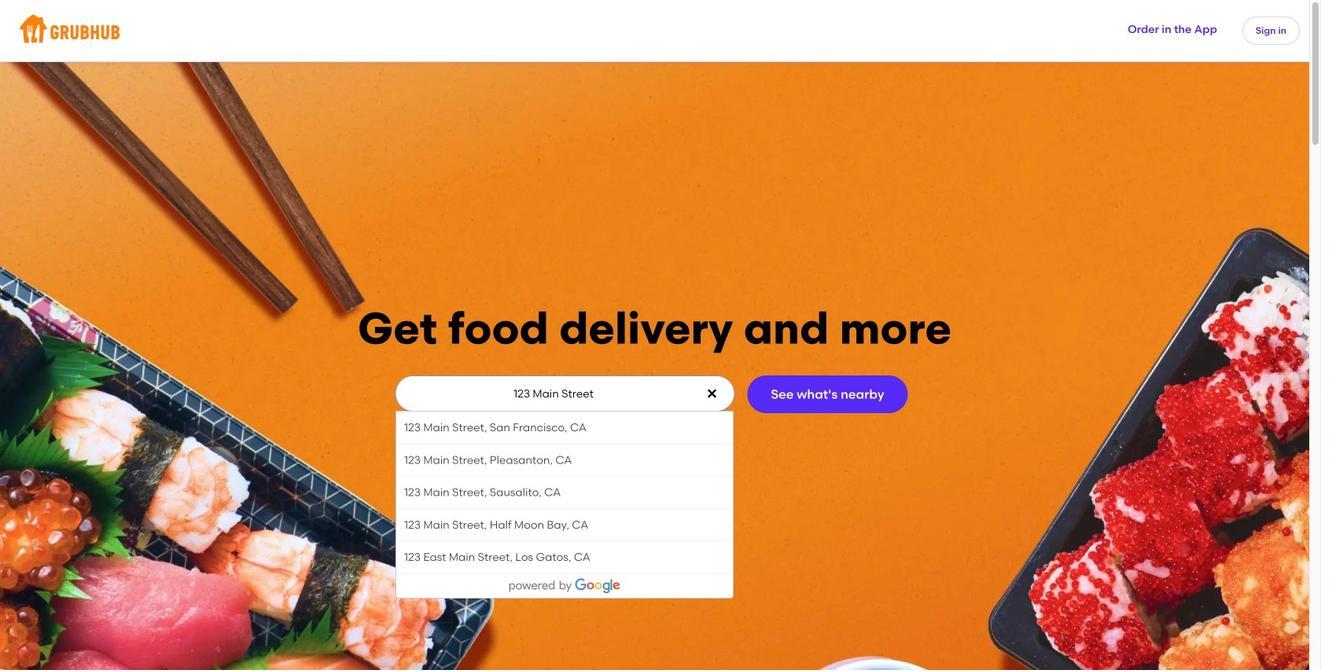 Task type: vqa. For each thing, say whether or not it's contained in the screenshot.
Keyboard Shortcuts link
no



Task type: locate. For each thing, give the bounding box(es) containing it.
burger and fries delivery image
[[0, 61, 1310, 671]]

main navigation navigation
[[0, 0, 1310, 61]]



Task type: describe. For each thing, give the bounding box(es) containing it.
svg image
[[706, 388, 719, 400]]

Search Address search field
[[395, 377, 733, 411]]



